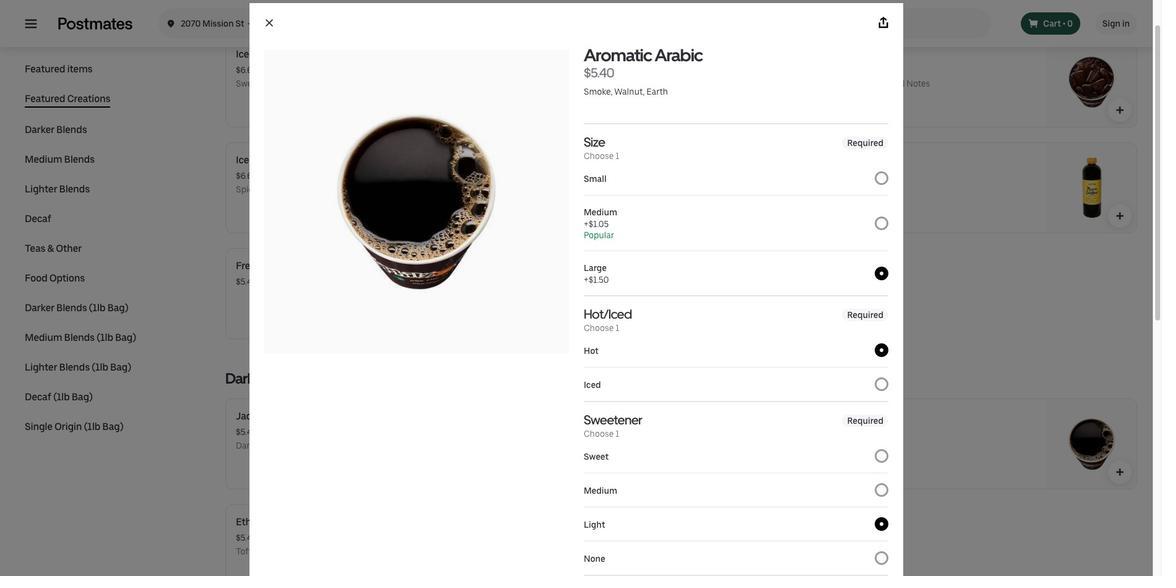 Task type: describe. For each thing, give the bounding box(es) containing it.
drink
[[737, 185, 758, 195]]

bag) down lighter blends (1lb bag) button
[[72, 392, 93, 403]]

lighter blends (1lb bag) button
[[25, 361, 131, 375]]

iced for iced gingersnap
[[236, 154, 255, 166]]

malt
[[835, 79, 852, 89]]

blends for lighter blends (1lb bag) button
[[59, 362, 90, 374]]

smooth
[[720, 79, 751, 89]]

none
[[584, 554, 606, 564]]

2 • from the left
[[1063, 19, 1066, 28]]

0 vertical spatial mission
[[203, 19, 234, 28]]

ether $5.40 toffee, cherry, cinnamon
[[236, 517, 336, 557]]

$5.40 inside ether $5.40 toffee, cherry, cinnamon
[[236, 533, 257, 543]]

sign in link
[[1096, 12, 1138, 35]]

teas & other button
[[25, 242, 82, 256]]

dark
[[236, 441, 254, 451]]

toffee,
[[236, 547, 263, 557]]

decaf button
[[25, 212, 51, 227]]

0 horizontal spatial darker blends
[[25, 124, 87, 136]]

2 vertical spatial darker
[[226, 370, 267, 388]]

blends for medium blends 'button'
[[64, 154, 95, 165]]

origin
[[54, 421, 82, 433]]

fresh
[[236, 260, 261, 272]]

with
[[795, 79, 814, 89]]

x button
[[255, 8, 284, 38]]

fresh chai image
[[584, 249, 674, 339]]

(1lb for medium blends (1lb bag)
[[97, 332, 113, 344]]

smoke, walnut, earth
[[584, 87, 668, 97]]

iced for iced coffee rose
[[236, 48, 255, 60]]

jacob's wonderbar image
[[584, 400, 674, 489]]

earth
[[647, 87, 668, 97]]

sweetener choose 1
[[584, 413, 643, 439]]

darker blends (1lb bag)
[[25, 302, 129, 314]]

food options button
[[25, 271, 85, 286]]

medium for medium blends (1lb bag)
[[25, 332, 62, 344]]

darker blends button
[[25, 123, 87, 138]]

notes
[[907, 79, 931, 89]]

deliver to image
[[166, 16, 176, 31]]

sweet, for gingersnap
[[266, 185, 292, 195]]

quick add image for mission cold brew
[[1115, 104, 1127, 116]]

bag) for lighter blends (1lb bag)
[[110, 362, 131, 374]]

large + $1.50
[[584, 263, 609, 285]]

featured items button
[[25, 62, 93, 77]]

blends for medium blends (1lb bag) "button"
[[64, 332, 95, 344]]

medium + $1.05 popular
[[584, 208, 618, 240]]

size choose 1
[[584, 134, 620, 161]]

light
[[584, 520, 605, 530]]

cart • 0
[[1044, 19, 1073, 28]]

0
[[1068, 19, 1073, 28]]

bag) for medium blends (1lb bag)
[[115, 332, 136, 344]]

iced gingersnap image
[[584, 143, 674, 233]]

lighter blends
[[25, 183, 90, 195]]

&
[[47, 243, 54, 255]]

featured for featured creations
[[25, 93, 65, 105]]

medium blends
[[25, 154, 95, 165]]

1 for sweetener
[[616, 429, 620, 439]]

single origin (1lb bag)
[[25, 421, 123, 433]]

spices,
[[236, 185, 264, 195]]

creations
[[67, 93, 110, 105]]

$1.05
[[589, 219, 609, 229]]

to
[[726, 185, 735, 195]]

lighter blends (1lb bag)
[[25, 362, 131, 374]]

darker for darker blends button
[[25, 124, 54, 136]]

caramel
[[872, 79, 905, 89]]

iced coffee rose $6.60 sweet, floral, creamy
[[236, 48, 320, 89]]

featured items
[[25, 63, 93, 75]]

hot
[[584, 346, 599, 356]]

1 vertical spatial cold
[[753, 79, 771, 89]]

st
[[236, 19, 244, 28]]

popular
[[584, 230, 615, 240]]

ready to drink cold brew
[[700, 185, 800, 195]]

small
[[584, 174, 607, 184]]

choose for sweetener
[[584, 429, 614, 439]]

(1lb up origin
[[53, 392, 70, 403]]

$5.40 for fresh
[[236, 277, 257, 287]]

blends for darker blends (1lb bag) button
[[56, 302, 87, 314]]

hot/iced
[[584, 307, 632, 322]]

0 vertical spatial cold
[[736, 48, 757, 60]]

mission cold brew image
[[1048, 37, 1137, 127]]

and
[[854, 79, 870, 89]]

single origin (1lb bag) button
[[25, 420, 123, 435]]

teas & other
[[25, 243, 82, 255]]

2 vertical spatial brew
[[780, 185, 800, 195]]

ready
[[700, 185, 724, 195]]

featured creations button
[[25, 92, 110, 108]]

quick add image for jacob's wonderbar
[[651, 466, 663, 479]]

medium for medium
[[584, 486, 618, 496]]

share ios image
[[878, 17, 890, 29]]

+ for $1.50
[[584, 275, 589, 285]]

required for sweetener
[[848, 416, 884, 426]]

iced coffee rose image
[[584, 37, 674, 127]]

floral,
[[264, 79, 288, 89]]

arabic
[[655, 45, 703, 66]]

aromatic arabic $5.40
[[584, 45, 703, 81]]

coffee
[[257, 48, 287, 60]]

$5.40 for jacob's
[[236, 427, 257, 437]]

blends for darker blends button
[[56, 124, 87, 136]]



Task type: vqa. For each thing, say whether or not it's contained in the screenshot.
Bread
no



Task type: locate. For each thing, give the bounding box(es) containing it.
0 horizontal spatial plus small link
[[226, 0, 674, 24]]

rich
[[815, 79, 833, 89]]

required
[[848, 138, 884, 148], [848, 310, 884, 320], [848, 416, 884, 426]]

creamy down gingersnap
[[294, 185, 324, 195]]

sign in
[[1103, 19, 1131, 28]]

0 vertical spatial smoke,
[[584, 87, 613, 97]]

plus small button for dark chocolate, smoke, nuts
[[646, 462, 668, 484]]

1 horizontal spatial •
[[1063, 19, 1066, 28]]

darker blends (1lb bag) button
[[25, 301, 129, 316]]

ether image
[[584, 506, 674, 577]]

choose for size
[[584, 151, 614, 161]]

3 choose from the top
[[584, 429, 614, 439]]

+ down large
[[584, 275, 589, 285]]

hot/iced choose 1
[[584, 307, 632, 333]]

blends up lighter blends
[[64, 154, 95, 165]]

1 vertical spatial mission
[[700, 48, 734, 60]]

sweet, inside 'iced gingersnap $6.60 spices, sweet, creamy'
[[266, 185, 292, 195]]

(1lb inside "button"
[[97, 332, 113, 344]]

darker for darker blends (1lb bag) button
[[25, 302, 54, 314]]

$6.60 down coffee
[[236, 65, 258, 75]]

iced inside 'iced gingersnap $6.60 spices, sweet, creamy'
[[236, 154, 255, 166]]

required for hot/iced
[[848, 310, 884, 320]]

0 vertical spatial darker blends
[[25, 124, 87, 136]]

featured for featured items
[[25, 63, 65, 75]]

1 vertical spatial 1
[[616, 323, 620, 333]]

size
[[584, 134, 605, 150]]

1 horizontal spatial darker blends
[[226, 370, 311, 388]]

1 horizontal spatial mission
[[700, 48, 734, 60]]

2 choose from the top
[[584, 323, 614, 333]]

0 vertical spatial quick add image
[[1115, 104, 1127, 116]]

now
[[253, 19, 272, 28]]

quick add image for ether 'image'
[[651, 572, 663, 577]]

mission
[[203, 19, 234, 28], [700, 48, 734, 60]]

1
[[616, 151, 620, 161], [616, 323, 620, 333], [616, 429, 620, 439]]

items
[[67, 63, 93, 75]]

bag) up lighter blends (1lb bag)
[[115, 332, 136, 344]]

chocolate,
[[256, 441, 298, 451]]

2 vertical spatial choose
[[584, 429, 614, 439]]

+ inside large + $1.50
[[584, 275, 589, 285]]

mocha tesora image
[[1048, 0, 1137, 21]]

0 vertical spatial +
[[584, 219, 589, 229]]

medium up $1.05
[[584, 208, 618, 217]]

quick add image
[[1115, 104, 1127, 116], [651, 466, 663, 479]]

smoke, inside jacob's wonderbar $5.40 dark chocolate, smoke, nuts
[[300, 441, 329, 451]]

mission up silky
[[700, 48, 734, 60]]

2 lighter from the top
[[25, 362, 57, 374]]

+
[[584, 219, 589, 229], [584, 275, 589, 285]]

1 vertical spatial creamy
[[294, 185, 324, 195]]

2 vertical spatial cold
[[760, 185, 778, 195]]

choose inside sweetener choose 1
[[584, 429, 614, 439]]

0 vertical spatial lighter
[[25, 183, 57, 195]]

smoke, left nuts
[[300, 441, 329, 451]]

main navigation menu image
[[25, 17, 37, 30]]

smoke, left walnut,
[[584, 87, 613, 97]]

blends inside "button"
[[64, 332, 95, 344]]

sweet, right the spices,
[[266, 185, 292, 195]]

0 horizontal spatial mission
[[203, 19, 234, 28]]

1 vertical spatial required
[[848, 310, 884, 320]]

jacob's wonderbar $5.40 dark chocolate, smoke, nuts
[[236, 411, 350, 451]]

iced inside iced coffee rose $6.60 sweet, floral, creamy
[[236, 48, 255, 60]]

teas
[[25, 243, 45, 255]]

1 vertical spatial brew
[[773, 79, 793, 89]]

blends down the featured creations 'button' at the top
[[56, 124, 87, 136]]

navigation
[[25, 62, 196, 450]]

(1lb up lighter blends (1lb bag)
[[97, 332, 113, 344]]

medium for medium + $1.05 popular
[[584, 208, 618, 217]]

bag) down medium blends (1lb bag) "button"
[[110, 362, 131, 374]]

lighter for lighter blends
[[25, 183, 57, 195]]

1 required from the top
[[848, 138, 884, 148]]

$6.60 up silky
[[700, 65, 721, 75]]

decaf
[[25, 213, 51, 225], [25, 392, 51, 403]]

1 horizontal spatial sweet,
[[266, 185, 292, 195]]

bag) inside button
[[110, 362, 131, 374]]

plus small button for silky smooth cold brew with rich malt and caramel notes
[[1110, 99, 1132, 121]]

brew
[[759, 48, 781, 60], [773, 79, 793, 89], [780, 185, 800, 195]]

1 horizontal spatial smoke,
[[584, 87, 613, 97]]

close image
[[265, 18, 274, 28]]

darker blends up the jacob's
[[226, 370, 311, 388]]

blends down medium blends 'button'
[[59, 183, 90, 195]]

aromatic
[[584, 45, 652, 66]]

wonderbar
[[271, 411, 321, 423]]

nuts
[[331, 441, 350, 451]]

1 inside size choose 1
[[616, 151, 620, 161]]

2 featured from the top
[[25, 93, 65, 105]]

2 + from the top
[[584, 275, 589, 285]]

medium for medium blends
[[25, 154, 62, 165]]

cherry,
[[265, 547, 293, 557]]

decaf for decaf
[[25, 213, 51, 225]]

1 vertical spatial sweet,
[[266, 185, 292, 195]]

cold right smooth
[[753, 79, 771, 89]]

2070
[[181, 19, 201, 28]]

featured creations
[[25, 93, 110, 105]]

walnut,
[[615, 87, 645, 97]]

0 vertical spatial required
[[848, 138, 884, 148]]

$5.40
[[584, 65, 615, 81], [236, 277, 257, 287], [236, 427, 257, 437], [236, 533, 257, 543]]

2 vertical spatial required
[[848, 416, 884, 426]]

choose down sweetener
[[584, 429, 614, 439]]

bag) inside "button"
[[115, 332, 136, 344]]

(1lb for single origin (1lb bag)
[[84, 421, 100, 433]]

in
[[1123, 19, 1131, 28]]

$5.40 inside fresh chai $5.40
[[236, 277, 257, 287]]

decaf (1lb bag)
[[25, 392, 93, 403]]

iced down hot
[[584, 380, 601, 390]]

1 for hot/iced
[[616, 323, 620, 333]]

quick add image for 'aromatic arabic' image
[[1115, 466, 1127, 479]]

0 vertical spatial brew
[[759, 48, 781, 60]]

choose inside size choose 1
[[584, 151, 614, 161]]

blends down options
[[56, 302, 87, 314]]

blends down darker blends (1lb bag) button
[[64, 332, 95, 344]]

plus small button
[[646, 0, 668, 15], [1110, 99, 1132, 121], [1110, 205, 1132, 227], [646, 462, 668, 484], [1110, 462, 1132, 484], [646, 567, 668, 577]]

mission left st
[[203, 19, 234, 28]]

$6.60 for mission
[[700, 65, 721, 75]]

lighter
[[25, 183, 57, 195], [25, 362, 57, 374]]

1 lighter from the top
[[25, 183, 57, 195]]

1 inside hot/iced choose 1
[[616, 323, 620, 333]]

1 vertical spatial featured
[[25, 93, 65, 105]]

lighter up decaf (1lb bag)
[[25, 362, 57, 374]]

blends inside button
[[59, 362, 90, 374]]

decaf up teas
[[25, 213, 51, 225]]

0 vertical spatial creamy
[[290, 79, 320, 89]]

mission cold brew $6.60 silky smooth cold brew with rich malt and caramel notes
[[700, 48, 931, 89]]

1 for size
[[616, 151, 620, 161]]

1 vertical spatial choose
[[584, 323, 614, 333]]

featured down featured items button
[[25, 93, 65, 105]]

+ inside medium + $1.05 popular
[[584, 219, 589, 229]]

$6.60 inside 'iced gingersnap $6.60 spices, sweet, creamy'
[[236, 171, 258, 181]]

bag) for single origin (1lb bag)
[[102, 421, 123, 433]]

medium blends button
[[25, 152, 95, 167]]

$6.60 inside iced coffee rose $6.60 sweet, floral, creamy
[[236, 65, 258, 75]]

2070 mission st • now
[[181, 19, 272, 28]]

sweet
[[584, 452, 609, 462]]

1 vertical spatial smoke,
[[300, 441, 329, 451]]

share ios button
[[869, 8, 899, 38]]

decaf up "single"
[[25, 392, 51, 403]]

featured inside button
[[25, 63, 65, 75]]

1 decaf from the top
[[25, 213, 51, 225]]

iced inside dialog dialog
[[584, 380, 601, 390]]

quick add image for mission cold brew (32 oz) 'image'
[[1115, 210, 1127, 222]]

• right st
[[248, 19, 250, 28]]

choose down 'size'
[[584, 151, 614, 161]]

medium blends (1lb bag) button
[[25, 331, 136, 346]]

$6.60
[[236, 65, 258, 75], [700, 65, 721, 75], [236, 171, 258, 181]]

food
[[25, 273, 47, 284]]

darker blends
[[25, 124, 87, 136], [226, 370, 311, 388]]

cold up smooth
[[736, 48, 757, 60]]

large
[[584, 263, 607, 273]]

•
[[248, 19, 250, 28], [1063, 19, 1066, 28]]

sweet,
[[236, 79, 262, 89], [266, 185, 292, 195]]

smoke,
[[584, 87, 613, 97], [300, 441, 329, 451]]

sign
[[1103, 19, 1121, 28]]

darker down food
[[25, 302, 54, 314]]

1 vertical spatial plus small link
[[690, 400, 1137, 492]]

1 choose from the top
[[584, 151, 614, 161]]

mission cold brew (32 oz) image
[[1048, 143, 1137, 233]]

2 decaf from the top
[[25, 392, 51, 403]]

philtered soul cold brew (32 oz) image
[[584, 0, 674, 21]]

1 horizontal spatial quick add image
[[1115, 104, 1127, 116]]

chai
[[263, 260, 283, 272]]

choose inside hot/iced choose 1
[[584, 323, 614, 333]]

darker blends up medium blends at the top of page
[[25, 124, 87, 136]]

1 vertical spatial darker blends
[[226, 370, 311, 388]]

darker up medium blends at the top of page
[[25, 124, 54, 136]]

iced left coffee
[[236, 48, 255, 60]]

1 vertical spatial quick add image
[[651, 466, 663, 479]]

1 vertical spatial darker
[[25, 302, 54, 314]]

1 + from the top
[[584, 219, 589, 229]]

darker
[[25, 124, 54, 136], [25, 302, 54, 314], [226, 370, 267, 388]]

decaf (1lb bag) button
[[25, 390, 93, 405]]

decaf for decaf (1lb bag)
[[25, 392, 51, 403]]

0 vertical spatial decaf
[[25, 213, 51, 225]]

(1lb for lighter blends (1lb bag)
[[92, 362, 108, 374]]

bag)
[[107, 302, 129, 314], [115, 332, 136, 344], [110, 362, 131, 374], [72, 392, 93, 403], [102, 421, 123, 433]]

blends down medium blends (1lb bag) "button"
[[59, 362, 90, 374]]

2 vertical spatial 1
[[616, 429, 620, 439]]

choose down hot/iced
[[584, 323, 614, 333]]

0 vertical spatial 1
[[616, 151, 620, 161]]

0 vertical spatial plus small link
[[226, 0, 674, 24]]

1 vertical spatial iced
[[236, 154, 255, 166]]

mission inside mission cold brew $6.60 silky smooth cold brew with rich malt and caramel notes
[[700, 48, 734, 60]]

smoke, inside dialog dialog
[[584, 87, 613, 97]]

medium down darker blends button
[[25, 154, 62, 165]]

aromatic arabic image
[[1048, 400, 1137, 489]]

$1.50
[[589, 275, 609, 285]]

plus small button for ready to drink cold brew
[[1110, 205, 1132, 227]]

1 • from the left
[[248, 19, 250, 28]]

$5.40 up dark
[[236, 427, 257, 437]]

0 vertical spatial featured
[[25, 63, 65, 75]]

1 vertical spatial lighter
[[25, 362, 57, 374]]

lighter blends button
[[25, 182, 90, 197]]

0 horizontal spatial •
[[248, 19, 250, 28]]

medium
[[25, 154, 62, 165], [584, 208, 618, 217], [25, 332, 62, 344], [584, 486, 618, 496]]

(1lb up medium blends (1lb bag)
[[89, 302, 105, 314]]

sweet, inside iced coffee rose $6.60 sweet, floral, creamy
[[236, 79, 262, 89]]

$5.40 inside aromatic arabic $5.40
[[584, 65, 615, 81]]

(1lb down medium blends (1lb bag) "button"
[[92, 362, 108, 374]]

$5.40 down fresh
[[236, 277, 257, 287]]

0 horizontal spatial sweet,
[[236, 79, 262, 89]]

single
[[25, 421, 53, 433]]

sweet, left "floral,"
[[236, 79, 262, 89]]

medium down sweet
[[584, 486, 618, 496]]

$5.40 up toffee,
[[236, 533, 257, 543]]

0 vertical spatial darker
[[25, 124, 54, 136]]

cold right 'drink'
[[760, 185, 778, 195]]

medium inside "button"
[[25, 332, 62, 344]]

plus small button for toffee, cherry, cinnamon
[[646, 567, 668, 577]]

(1lb for darker blends (1lb bag)
[[89, 302, 105, 314]]

featured left items
[[25, 63, 65, 75]]

dialog dialog
[[250, 3, 904, 577]]

gingersnap
[[257, 154, 309, 166]]

rose
[[289, 48, 311, 60]]

+ for $1.05
[[584, 219, 589, 229]]

(1lb right origin
[[84, 421, 100, 433]]

1 1 from the top
[[616, 151, 620, 161]]

jacob's
[[236, 411, 269, 423]]

+ up the popular
[[584, 219, 589, 229]]

bag) right origin
[[102, 421, 123, 433]]

lighter for lighter blends (1lb bag)
[[25, 362, 57, 374]]

darker up the jacob's
[[226, 370, 267, 388]]

2 vertical spatial iced
[[584, 380, 601, 390]]

sweet, for coffee
[[236, 79, 262, 89]]

$5.40 for aromatic
[[584, 65, 615, 81]]

$6.60 up the spices,
[[236, 171, 258, 181]]

decaf inside button
[[25, 392, 51, 403]]

• left 0
[[1063, 19, 1066, 28]]

0 vertical spatial choose
[[584, 151, 614, 161]]

blends inside 'button'
[[64, 154, 95, 165]]

fresh chai $5.40
[[236, 260, 283, 287]]

cart
[[1044, 19, 1062, 28]]

iced gingersnap $6.60 spices, sweet, creamy
[[236, 154, 324, 195]]

$6.60 for iced
[[236, 65, 258, 75]]

navigation containing featured items
[[25, 62, 196, 450]]

2 1 from the top
[[616, 323, 620, 333]]

3 required from the top
[[848, 416, 884, 426]]

quick add image
[[651, 0, 663, 11], [1115, 210, 1127, 222], [1115, 466, 1127, 479], [651, 572, 663, 577]]

creamy inside 'iced gingersnap $6.60 spices, sweet, creamy'
[[294, 185, 324, 195]]

lighter inside lighter blends (1lb bag) button
[[25, 362, 57, 374]]

0 horizontal spatial smoke,
[[300, 441, 329, 451]]

creamy inside iced coffee rose $6.60 sweet, floral, creamy
[[290, 79, 320, 89]]

blends up wonderbar
[[269, 370, 311, 388]]

food options
[[25, 273, 85, 284]]

options
[[49, 273, 85, 284]]

1 vertical spatial decaf
[[25, 392, 51, 403]]

iced up the spices,
[[236, 154, 255, 166]]

blends for lighter blends button
[[59, 183, 90, 195]]

other
[[56, 243, 82, 255]]

quick add image for the philtered soul cold brew (32 oz) image
[[651, 0, 663, 11]]

ether
[[236, 517, 261, 528]]

medium inside 'button'
[[25, 154, 62, 165]]

0 horizontal spatial quick add image
[[651, 466, 663, 479]]

featured inside 'button'
[[25, 93, 65, 105]]

lighter inside lighter blends button
[[25, 183, 57, 195]]

sweetener
[[584, 413, 643, 428]]

silky
[[700, 79, 718, 89]]

$6.60 inside mission cold brew $6.60 silky smooth cold brew with rich malt and caramel notes
[[700, 65, 721, 75]]

(1lb inside button
[[92, 362, 108, 374]]

lighter up decaf button
[[25, 183, 57, 195]]

1 vertical spatial +
[[584, 275, 589, 285]]

$5.40 up smoke, walnut, earth
[[584, 65, 615, 81]]

1 inside sweetener choose 1
[[616, 429, 620, 439]]

required for size
[[848, 138, 884, 148]]

medium down darker blends (1lb bag) button
[[25, 332, 62, 344]]

1 featured from the top
[[25, 63, 65, 75]]

plus small link
[[226, 0, 674, 24], [690, 400, 1137, 492]]

1 horizontal spatial plus small link
[[690, 400, 1137, 492]]

creamy right "floral,"
[[290, 79, 320, 89]]

medium blends (1lb bag)
[[25, 332, 136, 344]]

$5.40 inside jacob's wonderbar $5.40 dark chocolate, smoke, nuts
[[236, 427, 257, 437]]

0 vertical spatial sweet,
[[236, 79, 262, 89]]

bag) up medium blends (1lb bag)
[[107, 302, 129, 314]]

choose for hot/iced
[[584, 323, 614, 333]]

bag) for darker blends (1lb bag)
[[107, 302, 129, 314]]

0 vertical spatial iced
[[236, 48, 255, 60]]

3 1 from the top
[[616, 429, 620, 439]]

2 required from the top
[[848, 310, 884, 320]]

choose
[[584, 151, 614, 161], [584, 323, 614, 333], [584, 429, 614, 439]]

postmates home image
[[57, 16, 134, 31]]



